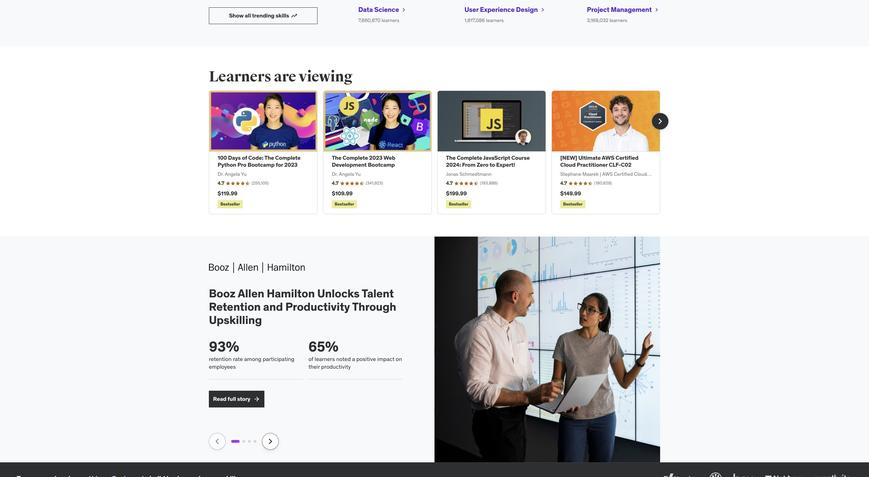 Task type: describe. For each thing, give the bounding box(es) containing it.
booz allen hamilton unlocks talent retention and productivity through upskilling
[[209, 286, 397, 327]]

2024:
[[447, 161, 461, 168]]

experience
[[480, 5, 515, 14]]

the complete javascript course 2024: from zero to expert!
[[447, 154, 530, 168]]

learners for management
[[610, 17, 628, 23]]

positive
[[357, 356, 376, 363]]

booz
[[209, 286, 236, 301]]

complete for 2024:
[[457, 154, 483, 161]]

[new] ultimate aws certified cloud practitioner clf-c02 link
[[561, 154, 639, 168]]

practitioner
[[577, 161, 608, 168]]

2023 inside 100 days of code: the complete python pro bootcamp for 2023
[[285, 161, 298, 168]]

rate
[[233, 356, 243, 363]]

of inside 100 days of code: the complete python pro bootcamp for 2023
[[242, 154, 247, 161]]

read
[[213, 395, 227, 402]]

1,817,086 learners
[[465, 17, 504, 23]]

learners for science
[[382, 17, 400, 23]]

93% retention rate among participating employees
[[209, 338, 295, 370]]

the complete 2023 web development bootcamp link
[[332, 154, 396, 168]]

retention
[[209, 300, 261, 314]]

ultimate
[[579, 154, 601, 161]]

data science
[[359, 5, 399, 14]]

are
[[274, 68, 296, 86]]

1,817,086
[[465, 17, 485, 23]]

the complete javascript course 2024: from zero to expert! link
[[447, 154, 530, 168]]

93%
[[209, 338, 239, 356]]

7,660,870
[[359, 17, 381, 23]]

among
[[244, 356, 262, 363]]

[new] ultimate aws certified cloud practitioner clf-c02
[[561, 154, 639, 168]]

to
[[490, 161, 496, 168]]

development
[[332, 161, 367, 168]]

their
[[309, 363, 320, 370]]

next image
[[265, 436, 276, 447]]

small image for data science
[[401, 6, 408, 13]]

show all trending skills link
[[209, 7, 318, 24]]

bootcamp inside the complete 2023 web development bootcamp
[[368, 161, 395, 168]]

user experience design
[[465, 5, 538, 14]]

learners are viewing
[[209, 68, 353, 86]]

employees
[[209, 363, 236, 370]]

volkswagen image
[[709, 471, 724, 477]]

data
[[359, 5, 373, 14]]

100 days of code: the complete python pro bootcamp for 2023
[[218, 154, 301, 168]]

participating
[[263, 356, 295, 363]]

unlocks
[[318, 286, 360, 301]]

box image
[[733, 471, 756, 477]]

previous image
[[212, 436, 223, 447]]

days
[[228, 154, 241, 161]]

for
[[276, 161, 283, 168]]

skills
[[276, 12, 289, 19]]

viewing
[[299, 68, 353, 86]]

small image for project management
[[654, 6, 661, 13]]

talent
[[362, 286, 394, 301]]

bootcamp inside 100 days of code: the complete python pro bootcamp for 2023
[[248, 161, 275, 168]]

pro
[[238, 161, 247, 168]]

impact
[[378, 356, 395, 363]]

booz allen hamilton image
[[209, 259, 305, 276]]

science
[[375, 5, 399, 14]]

c02
[[622, 161, 632, 168]]

complete inside 100 days of code: the complete python pro bootcamp for 2023
[[275, 154, 301, 161]]

65%
[[309, 338, 339, 356]]

code:
[[249, 154, 264, 161]]

nasdaq image
[[660, 471, 700, 477]]

[new]
[[561, 154, 578, 161]]

learners inside 65% of learners noted a positive impact on their productivity
[[315, 356, 335, 363]]

full
[[228, 395, 236, 402]]

learners
[[209, 68, 272, 86]]

javascript
[[484, 154, 511, 161]]

and
[[263, 300, 283, 314]]

the inside 100 days of code: the complete python pro bootcamp for 2023
[[265, 154, 274, 161]]

carousel element
[[209, 90, 669, 214]]

the complete 2023 web development bootcamp
[[332, 154, 396, 168]]



Task type: locate. For each thing, give the bounding box(es) containing it.
small image for read full story
[[253, 396, 260, 403]]

cloud
[[561, 161, 576, 168]]

bootcamp
[[248, 161, 275, 168], [368, 161, 395, 168]]

3 the from the left
[[447, 154, 456, 161]]

0 horizontal spatial bootcamp
[[248, 161, 275, 168]]

2 horizontal spatial the
[[447, 154, 456, 161]]

read full story
[[213, 395, 251, 402]]

small image inside read full story link
[[253, 396, 260, 403]]

learners for experience
[[487, 17, 504, 23]]

web
[[384, 154, 396, 161]]

project management
[[588, 5, 652, 14]]

2 bootcamp from the left
[[368, 161, 395, 168]]

python
[[218, 161, 236, 168]]

the for development
[[332, 154, 342, 161]]

2 horizontal spatial complete
[[457, 154, 483, 161]]

small image right story
[[253, 396, 260, 403]]

project
[[588, 5, 610, 14]]

hamilton
[[267, 286, 315, 301]]

the
[[265, 154, 274, 161], [332, 154, 342, 161], [447, 154, 456, 161]]

complete inside the complete javascript course 2024: from zero to expert!
[[457, 154, 483, 161]]

story
[[237, 395, 251, 402]]

0 horizontal spatial small image
[[540, 6, 547, 13]]

through
[[352, 300, 397, 314]]

small image
[[540, 6, 547, 13], [654, 6, 661, 13]]

learners down project management
[[610, 17, 628, 23]]

user experience design link
[[465, 5, 547, 14]]

certified
[[616, 154, 639, 161]]

next image
[[655, 116, 666, 127]]

small image for show all trending skills
[[291, 12, 298, 19]]

clf-
[[609, 161, 622, 168]]

1 horizontal spatial of
[[309, 356, 314, 363]]

eventbrite image
[[813, 471, 853, 477]]

small image right design
[[540, 6, 547, 13]]

upskilling
[[209, 313, 262, 327]]

all
[[245, 12, 251, 19]]

course
[[512, 154, 530, 161]]

1 horizontal spatial complete
[[343, 154, 368, 161]]

7,660,870 learners
[[359, 17, 400, 23]]

1 horizontal spatial bootcamp
[[368, 161, 395, 168]]

2 horizontal spatial small image
[[401, 6, 408, 13]]

0 horizontal spatial of
[[242, 154, 247, 161]]

100 days of code: the complete python pro bootcamp for 2023 link
[[218, 154, 301, 168]]

the inside the complete 2023 web development bootcamp
[[332, 154, 342, 161]]

of
[[242, 154, 247, 161], [309, 356, 314, 363]]

learners
[[382, 17, 400, 23], [487, 17, 504, 23], [610, 17, 628, 23], [315, 356, 335, 363]]

of up their
[[309, 356, 314, 363]]

bootcamp left for
[[248, 161, 275, 168]]

small image inside show all trending skills link
[[291, 12, 298, 19]]

small image inside user experience design link
[[540, 6, 547, 13]]

small image right science
[[401, 6, 408, 13]]

bootcamp right development
[[368, 161, 395, 168]]

1 the from the left
[[265, 154, 274, 161]]

from
[[463, 161, 476, 168]]

productivity
[[286, 300, 350, 314]]

small image inside "data science" link
[[401, 6, 408, 13]]

trending
[[252, 12, 275, 19]]

2 the from the left
[[332, 154, 342, 161]]

1 horizontal spatial small image
[[291, 12, 298, 19]]

3 complete from the left
[[457, 154, 483, 161]]

0 vertical spatial of
[[242, 154, 247, 161]]

small image right skills on the left
[[291, 12, 298, 19]]

2 complete from the left
[[343, 154, 368, 161]]

2023 inside the complete 2023 web development bootcamp
[[370, 154, 383, 161]]

2 small image from the left
[[654, 6, 661, 13]]

data science link
[[359, 5, 408, 14]]

learners down 'experience'
[[487, 17, 504, 23]]

netapp image
[[764, 471, 805, 477]]

complete
[[275, 154, 301, 161], [343, 154, 368, 161], [457, 154, 483, 161]]

100
[[218, 154, 227, 161]]

1 complete from the left
[[275, 154, 301, 161]]

noted
[[337, 356, 351, 363]]

of inside 65% of learners noted a positive impact on their productivity
[[309, 356, 314, 363]]

1 horizontal spatial small image
[[654, 6, 661, 13]]

show
[[229, 12, 244, 19]]

2023 right for
[[285, 161, 298, 168]]

a
[[352, 356, 355, 363]]

1 horizontal spatial the
[[332, 154, 342, 161]]

small image for user experience design
[[540, 6, 547, 13]]

project management link
[[588, 5, 661, 14]]

allen
[[238, 286, 265, 301]]

3,168,032 learners
[[588, 17, 628, 23]]

on
[[396, 356, 402, 363]]

learners up their
[[315, 356, 335, 363]]

zero
[[477, 161, 489, 168]]

65% of learners noted a positive impact on their productivity
[[309, 338, 402, 370]]

1 vertical spatial of
[[309, 356, 314, 363]]

0 horizontal spatial the
[[265, 154, 274, 161]]

expert!
[[497, 161, 516, 168]]

the inside the complete javascript course 2024: from zero to expert!
[[447, 154, 456, 161]]

complete inside the complete 2023 web development bootcamp
[[343, 154, 368, 161]]

0 horizontal spatial small image
[[253, 396, 260, 403]]

read full story link
[[209, 391, 265, 408]]

0 horizontal spatial complete
[[275, 154, 301, 161]]

show all trending skills
[[229, 12, 289, 19]]

design
[[517, 5, 538, 14]]

1 horizontal spatial 2023
[[370, 154, 383, 161]]

small image right management at top
[[654, 6, 661, 13]]

user
[[465, 5, 479, 14]]

0 horizontal spatial 2023
[[285, 161, 298, 168]]

small image inside the project management "link"
[[654, 6, 661, 13]]

1 bootcamp from the left
[[248, 161, 275, 168]]

2023 left web
[[370, 154, 383, 161]]

productivity
[[322, 363, 351, 370]]

aws
[[602, 154, 615, 161]]

1 small image from the left
[[540, 6, 547, 13]]

small image
[[401, 6, 408, 13], [291, 12, 298, 19], [253, 396, 260, 403]]

management
[[612, 5, 652, 14]]

retention
[[209, 356, 232, 363]]

learners down science
[[382, 17, 400, 23]]

3,168,032
[[588, 17, 609, 23]]

2023
[[370, 154, 383, 161], [285, 161, 298, 168]]

of right days
[[242, 154, 247, 161]]

the for 2024:
[[447, 154, 456, 161]]

complete for development
[[343, 154, 368, 161]]



Task type: vqa. For each thing, say whether or not it's contained in the screenshot.
instructor
no



